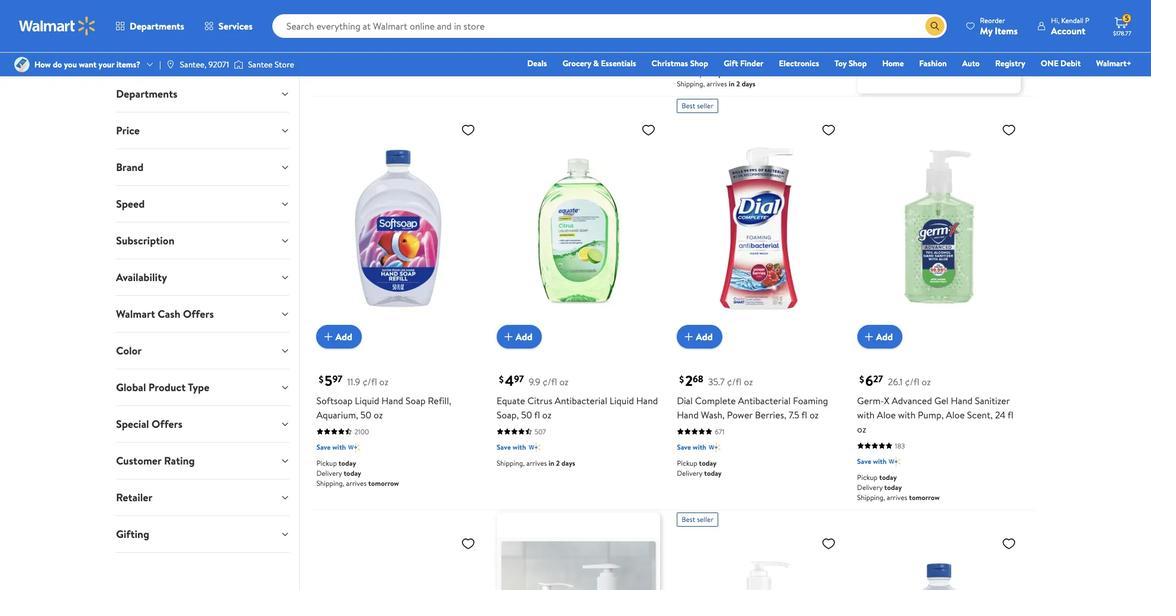 Task type: locate. For each thing, give the bounding box(es) containing it.
add to favorites list, softsoap liquid hand soap refill, aquarium, 50 oz image
[[1003, 537, 1017, 552]]

97
[[333, 373, 343, 386], [514, 373, 524, 386]]

fl inside $ 6 27 26.1 ¢/fl oz germ-x advanced gel hand sanitizer with aloe with pump, aloe scent, 24 fl oz
[[1008, 409, 1014, 422]]

add up "9.9"
[[516, 330, 533, 343]]

$ inside $ 4 97 9.9 ¢/fl oz equate citrus antibacterial liquid hand soap, 50 fl oz
[[499, 373, 504, 386]]

1 horizontal spatial pickup today delivery today shipping, arrives tomorrow
[[858, 473, 940, 503]]

97 for 5
[[333, 373, 343, 386]]

add button up 11.9
[[317, 325, 362, 349]]

 image left how
[[14, 57, 30, 72]]

0 horizontal spatial walmart plus image
[[349, 442, 360, 454]]

subscription tab
[[107, 223, 299, 259]]

3 add to cart image from the left
[[682, 330, 696, 344]]

0 horizontal spatial 97
[[333, 373, 343, 386]]

97 left "9.9"
[[514, 373, 524, 386]]

0 horizontal spatial fl
[[535, 409, 540, 422]]

1 horizontal spatial cash
[[720, 14, 735, 24]]

3 add button from the left
[[677, 325, 723, 349]]

4 ¢/fl from the left
[[906, 376, 920, 389]]

1 vertical spatial cash
[[158, 307, 181, 322]]

hand inside $ 6 27 26.1 ¢/fl oz germ-x advanced gel hand sanitizer with aloe with pump, aloe scent, 24 fl oz
[[952, 395, 973, 408]]

add to favorites list, dial complete antibacterial foaming hand wash, power berries, 7.5 fl oz image
[[822, 123, 836, 138]]

dial complete clean + gentle antibacterial liquid hand soap, fragrance free, 11 fl oz image
[[677, 532, 841, 591]]

2 97 from the left
[[514, 373, 524, 386]]

home
[[883, 57, 905, 69]]

1 horizontal spatial  image
[[166, 60, 175, 69]]

2 vertical spatial 2
[[556, 459, 560, 469]]

germ-x advanced gel hand sanitizer with aloe with pump, aloe scent, 24 fl oz image
[[858, 118, 1022, 339]]

refill,
[[428, 395, 452, 408]]

softsoap
[[317, 395, 353, 408]]

liquid
[[355, 395, 380, 408], [610, 395, 634, 408]]

0 horizontal spatial aloe
[[878, 409, 896, 422]]

special offers button
[[107, 406, 299, 443]]

shop right toy
[[849, 57, 867, 69]]

pickup today delivery today shipping, arrives tomorrow down 2100
[[317, 459, 399, 489]]

50 for 4
[[522, 409, 532, 422]]

$ for 5
[[319, 373, 324, 386]]

3 fl from the left
[[1008, 409, 1014, 422]]

add for add to cart icon associated with 1st the "add" button
[[336, 330, 353, 343]]

$ left 6
[[860, 373, 865, 386]]

2 shop from the left
[[849, 57, 867, 69]]

clear search field text image
[[912, 21, 921, 31]]

0 vertical spatial 5
[[1126, 13, 1130, 23]]

$ 5 97 11.9 ¢/fl oz softsoap liquid hand soap refill, aquarium, 50 oz
[[317, 371, 452, 422]]

0 horizontal spatial 2
[[556, 459, 560, 469]]

Walmart Site-Wide search field
[[272, 14, 948, 38]]

departments down |
[[116, 87, 178, 101]]

5 inside 5 $178.77
[[1126, 13, 1130, 23]]

26.1
[[888, 376, 903, 389]]

2
[[737, 79, 741, 89], [686, 371, 693, 391], [556, 459, 560, 469]]

speed tab
[[107, 186, 299, 222]]

offers right special
[[152, 417, 183, 432]]

pickup today delivery today
[[317, 28, 361, 48], [497, 28, 542, 48], [677, 459, 722, 479]]

add up 11.9
[[336, 330, 353, 343]]

hand left soap
[[382, 395, 404, 408]]

oz
[[380, 376, 389, 389], [560, 376, 569, 389], [744, 376, 753, 389], [922, 376, 931, 389], [374, 409, 383, 422], [543, 409, 552, 422], [810, 409, 819, 422], [858, 423, 867, 436]]

0 vertical spatial softsoap liquid hand soap refill, aquarium, 50 oz image
[[317, 118, 480, 339]]

 image for santee, 92071
[[166, 60, 175, 69]]

availability button
[[107, 260, 299, 296]]

with
[[333, 12, 346, 22], [513, 12, 527, 22], [693, 43, 707, 53], [858, 409, 875, 422], [899, 409, 916, 422], [333, 443, 346, 453], [513, 443, 527, 453], [693, 443, 707, 453], [874, 457, 887, 467]]

97 inside $ 4 97 9.9 ¢/fl oz equate citrus antibacterial liquid hand soap, 50 fl oz
[[514, 373, 524, 386]]

1 vertical spatial best seller
[[682, 515, 714, 525]]

¢/fl inside "$ 2 68 35.7 ¢/fl oz dial complete antibacterial foaming hand wash, power berries, 7.5 fl oz"
[[728, 376, 742, 389]]

complete
[[696, 395, 736, 408]]

1 vertical spatial softsoap liquid hand soap refill, aquarium, 50 oz image
[[858, 532, 1022, 591]]

0 horizontal spatial antibacterial
[[555, 395, 608, 408]]

pickup today delivery today shipping, arrives tomorrow for 5
[[317, 459, 399, 489]]

50 inside $ 4 97 9.9 ¢/fl oz equate citrus antibacterial liquid hand soap, 50 fl oz
[[522, 409, 532, 422]]

add to favorites list, dial complete clean + gentle antibacterial liquid hand soap, fragrance free, 11 fl oz image
[[822, 537, 836, 552]]

germ-
[[858, 395, 885, 408]]

1 add from the left
[[336, 330, 353, 343]]

 image
[[14, 57, 30, 72], [166, 60, 175, 69]]

fl right 7.5 on the right of the page
[[802, 409, 808, 422]]

speed button
[[107, 186, 299, 222]]

1 horizontal spatial in
[[729, 79, 735, 89]]

0 vertical spatial best
[[682, 101, 696, 111]]

walmart down availability
[[116, 307, 155, 322]]

days inside pickup today delivery today shipping, arrives in 2 days
[[742, 79, 756, 89]]

¢/fl inside $ 5 97 11.9 ¢/fl oz softsoap liquid hand soap refill, aquarium, 50 oz
[[363, 376, 377, 389]]

cash down availability
[[158, 307, 181, 322]]

2 horizontal spatial 2
[[737, 79, 741, 89]]

search icon image
[[931, 21, 940, 31]]

3 ¢/fl from the left
[[728, 376, 742, 389]]

$ inside $ 6 27 26.1 ¢/fl oz germ-x advanced gel hand sanitizer with aloe with pump, aloe scent, 24 fl oz
[[860, 373, 865, 386]]

hand down the "dial"
[[677, 409, 699, 422]]

1 horizontal spatial days
[[742, 79, 756, 89]]

3 add from the left
[[696, 330, 713, 343]]

in
[[729, 79, 735, 89], [549, 459, 555, 469]]

1 50 from the left
[[361, 409, 372, 422]]

$ up "softsoap"
[[319, 373, 324, 386]]

1 horizontal spatial walmart plus image
[[709, 442, 721, 454]]

gifting tab
[[107, 517, 299, 553]]

50 inside $ 5 97 11.9 ¢/fl oz softsoap liquid hand soap refill, aquarium, 50 oz
[[361, 409, 372, 422]]

walmart for walmart cash offers
[[116, 307, 155, 322]]

aloe
[[878, 409, 896, 422], [947, 409, 966, 422]]

1 add to cart image from the left
[[321, 330, 336, 344]]

essentials
[[601, 57, 637, 69]]

¢/fl inside $ 6 27 26.1 ¢/fl oz germ-x advanced gel hand sanitizer with aloe with pump, aloe scent, 24 fl oz
[[906, 376, 920, 389]]

kendall
[[1062, 15, 1084, 25]]

2 ¢/fl from the left
[[543, 376, 557, 389]]

walmart cash offers button
[[107, 296, 299, 332]]

2 aloe from the left
[[947, 409, 966, 422]]

walmart inside dropdown button
[[116, 307, 155, 322]]

1 vertical spatial best
[[682, 515, 696, 525]]

rating
[[164, 454, 195, 469]]

0 vertical spatial best seller
[[682, 101, 714, 111]]

4 add from the left
[[877, 330, 894, 343]]

$ for 4
[[499, 373, 504, 386]]

offer
[[742, 24, 757, 35]]

hand for 4
[[637, 395, 658, 408]]

1 vertical spatial 2
[[686, 371, 693, 391]]

0 vertical spatial walmart
[[692, 14, 718, 24]]

1 horizontal spatial 50
[[522, 409, 532, 422]]

0 vertical spatial in
[[729, 79, 735, 89]]

$ 4 97 9.9 ¢/fl oz equate citrus antibacterial liquid hand soap, 50 fl oz
[[497, 371, 658, 422]]

hand inside $ 5 97 11.9 ¢/fl oz softsoap liquid hand soap refill, aquarium, 50 oz
[[382, 395, 404, 408]]

arrives down 507
[[527, 459, 547, 469]]

price tab
[[107, 113, 299, 149]]

walmart plus image down 2100
[[349, 442, 360, 454]]

retailer tab
[[107, 480, 299, 516]]

2 add to cart image from the left
[[502, 330, 516, 344]]

subscription button
[[107, 223, 299, 259]]

2 antibacterial from the left
[[739, 395, 791, 408]]

97 inside $ 5 97 11.9 ¢/fl oz softsoap liquid hand soap refill, aquarium, 50 oz
[[333, 373, 343, 386]]

brand
[[116, 160, 144, 175]]

offers up "color" "tab"
[[183, 307, 214, 322]]

50 right soap,
[[522, 409, 532, 422]]

0 horizontal spatial cash
[[158, 307, 181, 322]]

2 horizontal spatial pickup today delivery today
[[677, 459, 722, 479]]

1 horizontal spatial antibacterial
[[739, 395, 791, 408]]

pickup today delivery today shipping, arrives tomorrow down 183
[[858, 473, 940, 503]]

scent,
[[968, 409, 993, 422]]

hand for 6
[[952, 395, 973, 408]]

hand right gel
[[952, 395, 973, 408]]

3 $ from the left
[[680, 373, 684, 386]]

antibacterial inside $ 4 97 9.9 ¢/fl oz equate citrus antibacterial liquid hand soap, 50 fl oz
[[555, 395, 608, 408]]

1 vertical spatial in
[[549, 459, 555, 469]]

2 add button from the left
[[497, 325, 542, 349]]

5 up "softsoap"
[[325, 371, 333, 391]]

arrives down gift
[[707, 79, 728, 89]]

gift finder link
[[719, 57, 769, 70]]

1 ¢/fl from the left
[[363, 376, 377, 389]]

best
[[682, 101, 696, 111], [682, 515, 696, 525]]

0 horizontal spatial  image
[[14, 57, 30, 72]]

softsoap liquid hand soap refill, aquarium, 50 oz image
[[317, 118, 480, 339], [858, 532, 1022, 591]]

$ inside $ 5 97 11.9 ¢/fl oz softsoap liquid hand soap refill, aquarium, 50 oz
[[319, 373, 324, 386]]

wash,
[[701, 409, 725, 422]]

0 horizontal spatial pickup today delivery today shipping, arrives tomorrow
[[317, 459, 399, 489]]

how do you want your items?
[[34, 59, 140, 70]]

walmart+ link
[[1092, 57, 1138, 70]]

arrives
[[707, 79, 728, 89], [527, 459, 547, 469], [346, 479, 367, 489], [887, 493, 908, 503]]

aloe down gel
[[947, 409, 966, 422]]

0 vertical spatial 2
[[737, 79, 741, 89]]

$ inside "$ 2 68 35.7 ¢/fl oz dial complete antibacterial foaming hand wash, power berries, 7.5 fl oz"
[[680, 373, 684, 386]]

50
[[361, 409, 372, 422], [522, 409, 532, 422]]

pickup inside pickup today delivery today shipping, arrives in 2 days
[[677, 59, 698, 69]]

4 $ from the left
[[860, 373, 865, 386]]

fl
[[535, 409, 540, 422], [802, 409, 808, 422], [1008, 409, 1014, 422]]

1 vertical spatial tomorrow
[[910, 493, 940, 503]]

1 $ from the left
[[319, 373, 324, 386]]

cash
[[720, 14, 735, 24], [158, 307, 181, 322]]

1 horizontal spatial walmart
[[692, 14, 718, 24]]

1 horizontal spatial shop
[[849, 57, 867, 69]]

50 up 2100
[[361, 409, 372, 422]]

santee
[[248, 59, 273, 70]]

tomorrow
[[369, 479, 399, 489], [910, 493, 940, 503]]

2 liquid from the left
[[610, 395, 634, 408]]

1 vertical spatial walmart
[[116, 307, 155, 322]]

¢/fl right 11.9
[[363, 376, 377, 389]]

want
[[79, 59, 97, 70]]

0 horizontal spatial liquid
[[355, 395, 380, 408]]

1 walmart plus image from the left
[[349, 442, 360, 454]]

walmart
[[692, 14, 718, 24], [116, 307, 155, 322]]

1 horizontal spatial pickup today delivery today
[[497, 28, 542, 48]]

fashion link
[[915, 57, 953, 70]]

hand inside $ 4 97 9.9 ¢/fl oz equate citrus antibacterial liquid hand soap, 50 fl oz
[[637, 395, 658, 408]]

0 vertical spatial tomorrow
[[369, 479, 399, 489]]

1 vertical spatial offers
[[152, 417, 183, 432]]

1 add button from the left
[[317, 325, 362, 349]]

debit
[[1061, 57, 1082, 69]]

pickup
[[317, 28, 337, 38], [497, 28, 517, 38], [677, 59, 698, 69], [317, 459, 337, 469], [677, 459, 698, 469], [858, 473, 878, 483]]

grocery & essentials
[[563, 57, 637, 69]]

1 vertical spatial departments
[[116, 87, 178, 101]]

walmart plus image down 671
[[709, 442, 721, 454]]

add button up 4
[[497, 325, 542, 349]]

antibacterial up berries,
[[739, 395, 791, 408]]

0 vertical spatial cash
[[720, 14, 735, 24]]

save
[[317, 12, 331, 22], [497, 12, 511, 22], [677, 43, 692, 53], [317, 443, 331, 453], [497, 443, 511, 453], [677, 443, 692, 453], [858, 457, 872, 467]]

grocery & essentials link
[[558, 57, 642, 70]]

0 horizontal spatial in
[[549, 459, 555, 469]]

offers
[[183, 307, 214, 322], [152, 417, 183, 432]]

color tab
[[107, 333, 299, 369]]

add up 68
[[696, 330, 713, 343]]

97 left 11.9
[[333, 373, 343, 386]]

reorder
[[981, 15, 1006, 25]]

oz up advanced
[[922, 376, 931, 389]]

0 horizontal spatial pickup today delivery today
[[317, 28, 361, 48]]

2100
[[355, 427, 369, 437]]

hand inside "$ 2 68 35.7 ¢/fl oz dial complete antibacterial foaming hand wash, power berries, 7.5 fl oz"
[[677, 409, 699, 422]]

 image for how do you want your items?
[[14, 57, 30, 72]]

days
[[742, 79, 756, 89], [562, 459, 576, 469]]

soap
[[406, 395, 426, 408]]

oz down germ-
[[858, 423, 867, 436]]

product
[[149, 380, 186, 395]]

$ left 4
[[499, 373, 504, 386]]

1 liquid from the left
[[355, 395, 380, 408]]

customer rating tab
[[107, 443, 299, 479]]

¢/fl inside $ 4 97 9.9 ¢/fl oz equate citrus antibacterial liquid hand soap, 50 fl oz
[[543, 376, 557, 389]]

671
[[715, 427, 725, 437]]

1 horizontal spatial 2
[[686, 371, 693, 391]]

hand
[[382, 395, 404, 408], [637, 395, 658, 408], [952, 395, 973, 408], [677, 409, 699, 422]]

softsoap liquid hand soap refill, aquarium, 50 oz image for add to favorites list, softsoap liquid hand soap refill, aquarium, 50 oz icon
[[317, 118, 480, 339]]

1 97 from the left
[[333, 373, 343, 386]]

add button up 68
[[677, 325, 723, 349]]

0 vertical spatial seller
[[698, 101, 714, 111]]

2 $ from the left
[[499, 373, 504, 386]]

0 vertical spatial departments button
[[105, 12, 194, 40]]

departments button up |
[[105, 12, 194, 40]]

fl right 24
[[1008, 409, 1014, 422]]

2 inside pickup today delivery today shipping, arrives in 2 days
[[737, 79, 741, 89]]

walmart+
[[1097, 57, 1132, 69]]

&
[[594, 57, 599, 69]]

today
[[339, 28, 356, 38], [519, 28, 537, 38], [344, 38, 361, 48], [524, 38, 542, 48], [700, 59, 717, 69], [705, 69, 722, 79], [339, 459, 356, 469], [700, 459, 717, 469], [344, 469, 361, 479], [705, 469, 722, 479], [880, 473, 897, 483], [885, 483, 903, 493]]

2 best from the top
[[682, 515, 696, 525]]

departments button
[[105, 12, 194, 40], [107, 76, 299, 112]]

your
[[99, 59, 115, 70]]

save with
[[317, 12, 346, 22], [497, 12, 527, 22], [677, 43, 707, 53], [317, 443, 346, 453], [497, 443, 527, 453], [677, 443, 707, 453], [858, 457, 887, 467]]

1 aloe from the left
[[878, 409, 896, 422]]

0 horizontal spatial tomorrow
[[369, 479, 399, 489]]

shipping,
[[677, 79, 705, 89], [497, 459, 525, 469], [317, 479, 345, 489], [858, 493, 886, 503]]

¢/fl right "9.9"
[[543, 376, 557, 389]]

5 up $178.77
[[1126, 13, 1130, 23]]

add to cart image
[[321, 330, 336, 344], [502, 330, 516, 344], [682, 330, 696, 344], [862, 330, 877, 344]]

0 horizontal spatial softsoap liquid hand soap refill, aquarium, 50 oz image
[[317, 118, 480, 339]]

Search search field
[[272, 14, 948, 38]]

special
[[116, 417, 149, 432]]

antibacterial right citrus
[[555, 395, 608, 408]]

add button up "27"
[[858, 325, 903, 349]]

$ left 68
[[680, 373, 684, 386]]

¢/fl
[[363, 376, 377, 389], [543, 376, 557, 389], [728, 376, 742, 389], [906, 376, 920, 389]]

1 horizontal spatial fl
[[802, 409, 808, 422]]

aloe down the x
[[878, 409, 896, 422]]

departments up |
[[130, 20, 184, 33]]

departments button down santee, 92071
[[107, 76, 299, 112]]

walmart plus image
[[349, 11, 360, 23], [529, 11, 541, 23], [709, 42, 721, 54], [529, 442, 541, 454], [890, 456, 901, 468]]

0 horizontal spatial 5
[[325, 371, 333, 391]]

2 walmart plus image from the left
[[709, 442, 721, 454]]

0 vertical spatial days
[[742, 79, 756, 89]]

antibacterial inside "$ 2 68 35.7 ¢/fl oz dial complete antibacterial foaming hand wash, power berries, 7.5 fl oz"
[[739, 395, 791, 408]]

1 horizontal spatial 5
[[1126, 13, 1130, 23]]

you
[[64, 59, 77, 70]]

0 horizontal spatial days
[[562, 459, 576, 469]]

add up "27"
[[877, 330, 894, 343]]

2 fl from the left
[[802, 409, 808, 422]]

power
[[728, 409, 753, 422]]

liquid inside $ 5 97 11.9 ¢/fl oz softsoap liquid hand soap refill, aquarium, 50 oz
[[355, 395, 380, 408]]

antibacterial for 4
[[555, 395, 608, 408]]

1 fl from the left
[[535, 409, 540, 422]]

walmart for walmart cash available
[[692, 14, 718, 24]]

 image
[[234, 59, 243, 71]]

35.7
[[709, 376, 725, 389]]

4 add to cart image from the left
[[862, 330, 877, 344]]

1 vertical spatial seller
[[698, 515, 714, 525]]

0 horizontal spatial 50
[[361, 409, 372, 422]]

sanitizer
[[976, 395, 1010, 408]]

0 horizontal spatial shop
[[691, 57, 709, 69]]

1 antibacterial from the left
[[555, 395, 608, 408]]

price
[[116, 123, 140, 138]]

1 horizontal spatial liquid
[[610, 395, 634, 408]]

4 add button from the left
[[858, 325, 903, 349]]

delivery
[[317, 38, 342, 48], [497, 38, 523, 48], [677, 69, 703, 79], [317, 469, 342, 479], [677, 469, 703, 479], [858, 483, 883, 493]]

cash left available
[[720, 14, 735, 24]]

¢/fl right 35.7
[[728, 376, 742, 389]]

cash inside dropdown button
[[158, 307, 181, 322]]

hand left the "dial"
[[637, 395, 658, 408]]

¢/fl for 4
[[543, 376, 557, 389]]

services button
[[194, 12, 263, 40]]

97 for 4
[[514, 373, 524, 386]]

oz down citrus
[[543, 409, 552, 422]]

 image right |
[[166, 60, 175, 69]]

add to favorites list, germ-x advanced gel hand sanitizer with aloe with pump, aloe scent, 24 fl oz image
[[1003, 123, 1017, 138]]

¢/fl right 26.1
[[906, 376, 920, 389]]

deals
[[528, 57, 547, 69]]

2 add from the left
[[516, 330, 533, 343]]

fl down citrus
[[535, 409, 540, 422]]

oz down foaming at bottom right
[[810, 409, 819, 422]]

1 horizontal spatial softsoap liquid hand soap refill, aquarium, 50 oz image
[[858, 532, 1022, 591]]

2 horizontal spatial fl
[[1008, 409, 1014, 422]]

add for add to cart icon associated with the "add" button related to the dial complete antibacterial foaming hand wash, power berries, 7.5 fl oz "image"
[[696, 330, 713, 343]]

walmart left available
[[692, 14, 718, 24]]

do
[[53, 59, 62, 70]]

1 horizontal spatial aloe
[[947, 409, 966, 422]]

0 vertical spatial departments
[[130, 20, 184, 33]]

50 for 5
[[361, 409, 372, 422]]

hand for 2
[[677, 409, 699, 422]]

1 horizontal spatial 97
[[514, 373, 524, 386]]

shop right christmas
[[691, 57, 709, 69]]

0 horizontal spatial walmart
[[116, 307, 155, 322]]

2 50 from the left
[[522, 409, 532, 422]]

add button for germ-x advanced gel hand sanitizer with aloe with pump, aloe scent, 24 fl oz image
[[858, 325, 903, 349]]

electronics link
[[774, 57, 825, 70]]

1 vertical spatial 5
[[325, 371, 333, 391]]

walmart plus image
[[349, 442, 360, 454], [709, 442, 721, 454]]

brand tab
[[107, 149, 299, 185]]

hi,
[[1052, 15, 1060, 25]]

1 horizontal spatial tomorrow
[[910, 493, 940, 503]]

1 shop from the left
[[691, 57, 709, 69]]



Task type: describe. For each thing, give the bounding box(es) containing it.
how
[[34, 59, 51, 70]]

special offers
[[116, 417, 183, 432]]

fashion
[[920, 57, 947, 69]]

deals link
[[522, 57, 553, 70]]

shop for christmas shop
[[691, 57, 709, 69]]

items?
[[117, 59, 140, 70]]

global product type tab
[[107, 370, 299, 406]]

global
[[116, 380, 146, 395]]

shop for toy shop
[[849, 57, 867, 69]]

68
[[693, 373, 704, 386]]

pickup today delivery today shipping, arrives in 2 days
[[677, 59, 756, 89]]

$ for 2
[[680, 373, 684, 386]]

availability
[[116, 270, 167, 285]]

oz right 11.9
[[380, 376, 389, 389]]

reorder my items
[[981, 15, 1019, 37]]

soap,
[[497, 409, 519, 422]]

santee,
[[180, 59, 207, 70]]

departments inside tab
[[116, 87, 178, 101]]

add for add to cart icon for the "add" button for equate citrus antibacterial liquid hand soap, 50 fl oz image
[[516, 330, 533, 343]]

pump,
[[919, 409, 944, 422]]

one
[[1042, 57, 1059, 69]]

arrives down 2100
[[346, 479, 367, 489]]

berries,
[[755, 409, 787, 422]]

2 best seller from the top
[[682, 515, 714, 525]]

$ for 6
[[860, 373, 865, 386]]

tomorrow for 5
[[369, 479, 399, 489]]

183
[[896, 441, 906, 451]]

home link
[[877, 57, 910, 70]]

0 vertical spatial offers
[[183, 307, 214, 322]]

account
[[1052, 24, 1086, 37]]

one debit link
[[1036, 57, 1087, 70]]

fl inside $ 4 97 9.9 ¢/fl oz equate citrus antibacterial liquid hand soap, 50 fl oz
[[535, 409, 540, 422]]

toy shop
[[835, 57, 867, 69]]

walmart image
[[19, 17, 96, 36]]

walmart plus image for 2
[[709, 442, 721, 454]]

manufacturer offer
[[698, 24, 757, 35]]

dial
[[677, 395, 693, 408]]

hi, kendall p account
[[1052, 15, 1090, 37]]

add button for equate citrus antibacterial liquid hand soap, 50 fl oz image
[[497, 325, 542, 349]]

color button
[[107, 333, 299, 369]]

brand button
[[107, 149, 299, 185]]

mrs. meyers clean day liquid hand soap, birchwood scent, 12.5 ounce bottle image
[[317, 532, 480, 591]]

tomorrow for 6
[[910, 493, 940, 503]]

cash for available
[[720, 14, 735, 24]]

global product type
[[116, 380, 210, 395]]

dial complete antibacterial foaming hand wash, power berries, 7.5 fl oz image
[[677, 118, 841, 339]]

add button for the dial complete antibacterial foaming hand wash, power berries, 7.5 fl oz "image"
[[677, 325, 723, 349]]

arrives down 183
[[887, 493, 908, 503]]

fl inside "$ 2 68 35.7 ¢/fl oz dial complete antibacterial foaming hand wash, power berries, 7.5 fl oz"
[[802, 409, 808, 422]]

1 best from the top
[[682, 101, 696, 111]]

delivery inside pickup today delivery today shipping, arrives in 2 days
[[677, 69, 703, 79]]

cash for offers
[[158, 307, 181, 322]]

1 seller from the top
[[698, 101, 714, 111]]

in inside pickup today delivery today shipping, arrives in 2 days
[[729, 79, 735, 89]]

oz right aquarium,
[[374, 409, 383, 422]]

$ 6 27 26.1 ¢/fl oz germ-x advanced gel hand sanitizer with aloe with pump, aloe scent, 24 fl oz
[[858, 371, 1014, 436]]

availability tab
[[107, 260, 299, 296]]

¢/fl for 2
[[728, 376, 742, 389]]

walmart plus image for 5
[[349, 442, 360, 454]]

items
[[996, 24, 1019, 37]]

color
[[116, 344, 142, 358]]

electronics
[[780, 57, 820, 69]]

pickup today delivery today shipping, arrives tomorrow for 6
[[858, 473, 940, 503]]

walmart cash offers
[[116, 307, 214, 322]]

gift
[[724, 57, 739, 69]]

gifting
[[116, 527, 149, 542]]

equate citrus antibacterial liquid hand soap, 50 fl oz image
[[497, 118, 661, 339]]

special offers tab
[[107, 406, 299, 443]]

gift finder
[[724, 57, 764, 69]]

liquid inside $ 4 97 9.9 ¢/fl oz equate citrus antibacterial liquid hand soap, 50 fl oz
[[610, 395, 634, 408]]

manufacturer
[[698, 24, 740, 35]]

add to cart image for the "add" button for equate citrus antibacterial liquid hand soap, 50 fl oz image
[[502, 330, 516, 344]]

speed
[[116, 197, 145, 212]]

arrives inside pickup today delivery today shipping, arrives in 2 days
[[707, 79, 728, 89]]

add for add to cart icon related to germ-x advanced gel hand sanitizer with aloe with pump, aloe scent, 24 fl oz image's the "add" button
[[877, 330, 894, 343]]

auto link
[[958, 57, 986, 70]]

6
[[866, 371, 874, 391]]

softsoap liquid hand soap refill, aquarium, 50 oz image for add to favorites list, softsoap liquid hand soap refill, aquarium, 50 oz image
[[858, 532, 1022, 591]]

christmas shop
[[652, 57, 709, 69]]

$ 2 68 35.7 ¢/fl oz dial complete antibacterial foaming hand wash, power berries, 7.5 fl oz
[[677, 371, 829, 422]]

grocery
[[563, 57, 592, 69]]

price button
[[107, 113, 299, 149]]

gifting button
[[107, 517, 299, 553]]

add to cart image for germ-x advanced gel hand sanitizer with aloe with pump, aloe scent, 24 fl oz image's the "add" button
[[862, 330, 877, 344]]

antibacterial for 2
[[739, 395, 791, 408]]

2 inside "$ 2 68 35.7 ¢/fl oz dial complete antibacterial foaming hand wash, power berries, 7.5 fl oz"
[[686, 371, 693, 391]]

1 vertical spatial departments button
[[107, 76, 299, 112]]

retailer button
[[107, 480, 299, 516]]

oz right "9.9"
[[560, 376, 569, 389]]

shipping, inside pickup today delivery today shipping, arrives in 2 days
[[677, 79, 705, 89]]

subscription
[[116, 233, 175, 248]]

x
[[885, 395, 890, 408]]

4
[[505, 371, 514, 391]]

|
[[159, 59, 161, 70]]

citrus
[[528, 395, 553, 408]]

27
[[874, 373, 884, 386]]

11.9
[[347, 376, 361, 389]]

add to cart image for the "add" button related to the dial complete antibacterial foaming hand wash, power berries, 7.5 fl oz "image"
[[682, 330, 696, 344]]

507
[[535, 427, 547, 437]]

toy shop link
[[830, 57, 873, 70]]

christmas
[[652, 57, 689, 69]]

registry
[[996, 57, 1026, 69]]

finder
[[741, 57, 764, 69]]

¢/fl for 6
[[906, 376, 920, 389]]

one debit
[[1042, 57, 1082, 69]]

5 inside $ 5 97 11.9 ¢/fl oz softsoap liquid hand soap refill, aquarium, 50 oz
[[325, 371, 333, 391]]

aquarium,
[[317, 409, 358, 422]]

christmas shop link
[[647, 57, 714, 70]]

p
[[1086, 15, 1090, 25]]

92071
[[209, 59, 229, 70]]

2 seller from the top
[[698, 515, 714, 525]]

add to favorites list, softsoap liquid hand soap refill, aquarium, 50 oz image
[[461, 123, 476, 138]]

walmart cash offers tab
[[107, 296, 299, 332]]

type
[[188, 380, 210, 395]]

1 best seller from the top
[[682, 101, 714, 111]]

retailer
[[116, 491, 153, 505]]

equate
[[497, 395, 526, 408]]

santee store
[[248, 59, 294, 70]]

9.9
[[529, 376, 541, 389]]

advanced
[[892, 395, 933, 408]]

add to favorites list, equate citrus antibacterial liquid hand soap, 50 fl oz image
[[642, 123, 656, 138]]

24
[[996, 409, 1006, 422]]

oz right 35.7
[[744, 376, 753, 389]]

gel
[[935, 395, 949, 408]]

1 vertical spatial days
[[562, 459, 576, 469]]

store
[[275, 59, 294, 70]]

¢/fl for 5
[[363, 376, 377, 389]]

global product type button
[[107, 370, 299, 406]]

my
[[981, 24, 993, 37]]

customer rating button
[[107, 443, 299, 479]]

add to favorites list, mrs. meyers clean day liquid hand soap, birchwood scent, 12.5 ounce bottle image
[[461, 537, 476, 552]]

auto
[[963, 57, 980, 69]]

add to cart image for 1st the "add" button
[[321, 330, 336, 344]]

5 $178.77
[[1114, 13, 1132, 37]]

departments tab
[[107, 76, 299, 112]]



Task type: vqa. For each thing, say whether or not it's contained in the screenshot.
2nd Best from the top
yes



